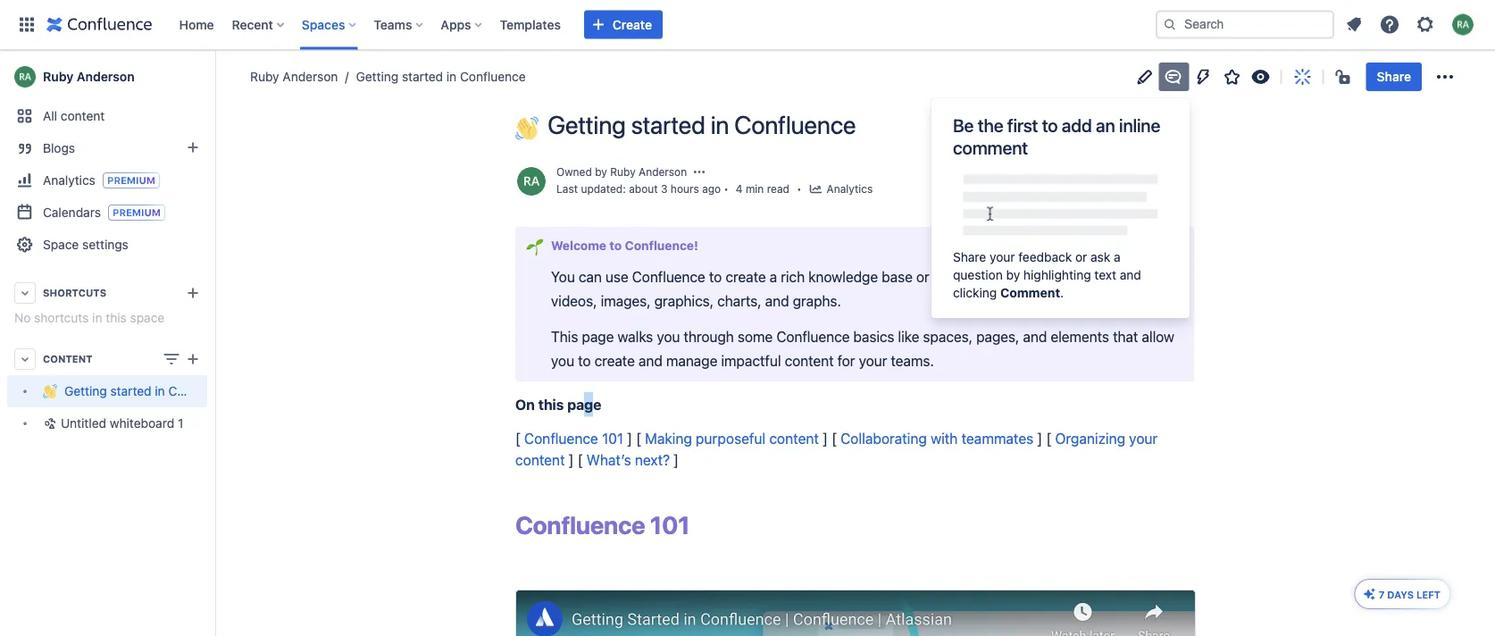Task type: describe. For each thing, give the bounding box(es) containing it.
clicking
[[953, 286, 997, 300]]

untitled whiteboard 1 link
[[7, 407, 207, 440]]

a inside share your feedback or ask a question by highlighting text and clicking
[[1114, 250, 1121, 265]]

create inside you can use confluence to create a rich knowledge base or to collaborate with others using words, videos, images, graphics, charts, and graphs.
[[726, 268, 766, 285]]

getting started in confluence inside the space 'element'
[[64, 384, 234, 398]]

impactful
[[721, 353, 781, 370]]

no shortcuts in this space
[[14, 311, 165, 325]]

what's
[[587, 451, 632, 468]]

home
[[179, 17, 214, 32]]

apps
[[441, 17, 471, 32]]

share button
[[1367, 63, 1423, 91]]

4 min read
[[736, 183, 790, 195]]

0 vertical spatial getting
[[356, 69, 399, 84]]

1 horizontal spatial ruby anderson link
[[250, 68, 338, 86]]

shortcuts
[[34, 311, 89, 325]]

spaces button
[[297, 10, 363, 39]]

some
[[738, 328, 773, 345]]

analytics inside button
[[827, 183, 873, 195]]

comment .
[[1001, 286, 1064, 300]]

[ confluence 101 ] [ making purposeful content ] [ collaborating with teammates ] [
[[516, 430, 1056, 447]]

and right pages,
[[1023, 328, 1047, 345]]

text
[[1095, 268, 1117, 282]]

2 horizontal spatial anderson
[[639, 166, 687, 178]]

0 vertical spatial by
[[595, 166, 607, 178]]

others
[[1056, 268, 1097, 285]]

content
[[43, 353, 93, 365]]

allow
[[1142, 328, 1175, 345]]

content inside the space 'element'
[[61, 109, 105, 123]]

making
[[645, 430, 692, 447]]

ask
[[1091, 250, 1111, 265]]

what's next? link
[[587, 451, 670, 468]]

blogs link
[[7, 132, 207, 164]]

elements
[[1051, 328, 1110, 345]]

] [ what's next? ]
[[565, 451, 679, 468]]

getting inside the space 'element'
[[64, 384, 107, 398]]

your for share
[[990, 250, 1016, 265]]

on
[[516, 396, 535, 413]]

1 vertical spatial 101
[[650, 511, 690, 540]]

no
[[14, 311, 31, 325]]

confluence down apps popup button
[[460, 69, 526, 84]]

ruby anderson image
[[517, 167, 546, 196]]

banner containing home
[[0, 0, 1496, 50]]

welcome
[[551, 238, 607, 253]]

videos,
[[551, 293, 597, 310]]

comment icon image
[[1163, 66, 1185, 88]]

this page walks you through some confluence basics like spaces, pages, and elements that allow you to create and manage impactful content for your teams.
[[551, 328, 1179, 370]]

confluence down on this page
[[525, 430, 599, 447]]

highlighting
[[1024, 268, 1092, 282]]

spaces,
[[923, 328, 973, 345]]

that
[[1113, 328, 1139, 345]]

min
[[746, 183, 764, 195]]

your inside "this page walks you through some confluence basics like spaces, pages, and elements that allow you to create and manage impactful content for your teams."
[[859, 353, 888, 370]]

0 vertical spatial getting started in confluence
[[356, 69, 526, 84]]

home link
[[174, 10, 219, 39]]

global element
[[11, 0, 1153, 50]]

manage
[[666, 353, 718, 370]]

words,
[[1139, 268, 1182, 285]]

content button
[[7, 343, 207, 375]]

last updated: about 3 hours ago
[[557, 183, 721, 195]]

[ down confluence 101 link
[[578, 451, 583, 468]]

content right purposeful
[[770, 430, 819, 447]]

create content image
[[182, 348, 204, 370]]

ruby inside the space 'element'
[[43, 69, 73, 84]]

in up ago
[[711, 110, 729, 139]]

basics
[[854, 328, 895, 345]]

] up what's next? link
[[627, 430, 633, 447]]

confluence!
[[625, 238, 699, 253]]

notification icon image
[[1344, 14, 1365, 35]]

ago
[[702, 183, 721, 195]]

collaborating
[[841, 430, 927, 447]]

0 horizontal spatial getting started in confluence link
[[7, 375, 234, 407]]

search image
[[1163, 17, 1178, 32]]

] left collaborating
[[823, 430, 828, 447]]

owned
[[557, 166, 592, 178]]

1 horizontal spatial anderson
[[283, 69, 338, 84]]

be the first to add an inline comment
[[953, 115, 1161, 158]]

analytics link
[[7, 164, 207, 197]]

through
[[684, 328, 734, 345]]

can
[[579, 268, 602, 285]]

by inside share your feedback or ask a question by highlighting text and clicking
[[1007, 268, 1021, 282]]

or inside you can use confluence to create a rich knowledge base or to collaborate with others using words, videos, images, graphics, charts, and graphs.
[[917, 268, 930, 285]]

last
[[557, 183, 578, 195]]

collaborate
[[950, 268, 1022, 285]]

add shortcut image
[[182, 282, 204, 304]]

teams button
[[368, 10, 430, 39]]

1 vertical spatial with
[[931, 430, 958, 447]]

premium icon image
[[1363, 587, 1378, 601]]

confluence down what's
[[516, 511, 645, 540]]

hours
[[671, 183, 699, 195]]

an
[[1096, 115, 1116, 136]]

2 horizontal spatial getting started in confluence
[[548, 110, 856, 139]]

no restrictions image
[[1335, 66, 1356, 88]]

whiteboard
[[110, 416, 174, 431]]

comment
[[1001, 286, 1061, 300]]

a inside you can use confluence to create a rich knowledge base or to collaborate with others using words, videos, images, graphics, charts, and graphs.
[[770, 268, 778, 285]]

7 days left
[[1379, 589, 1441, 600]]

0 horizontal spatial ruby anderson link
[[7, 59, 207, 95]]

in down the apps at top left
[[447, 69, 457, 84]]

walks
[[618, 328, 653, 345]]

left
[[1417, 589, 1441, 600]]

quick summary image
[[1293, 66, 1314, 88]]

space settings
[[43, 237, 129, 252]]

] right 'teammates'
[[1038, 430, 1043, 447]]

to up use
[[610, 238, 622, 253]]

to left question
[[934, 268, 946, 285]]

to inside "this page walks you through some confluence basics like spaces, pages, and elements that allow you to create and manage impactful content for your teams."
[[578, 353, 591, 370]]

calendars
[[43, 205, 101, 219]]

space
[[130, 311, 165, 325]]

and inside you can use confluence to create a rich knowledge base or to collaborate with others using words, videos, images, graphics, charts, and graphs.
[[765, 293, 789, 310]]

space element
[[0, 50, 234, 636]]

with inside you can use confluence to create a rich knowledge base or to collaborate with others using words, videos, images, graphics, charts, and graphs.
[[1025, 268, 1052, 285]]

appswitcher icon image
[[16, 14, 38, 35]]

comment
[[953, 137, 1028, 158]]

this inside the space 'element'
[[106, 311, 127, 325]]

your profile and preferences image
[[1453, 14, 1474, 35]]

base
[[882, 268, 913, 285]]

graphs.
[[793, 293, 842, 310]]

shortcuts
[[43, 287, 106, 299]]

page inside "this page walks you through some confluence basics like spaces, pages, and elements that allow you to create and manage impactful content for your teams."
[[582, 328, 614, 345]]

first
[[1008, 115, 1039, 136]]

2 horizontal spatial ruby anderson link
[[610, 166, 687, 178]]

2 ruby anderson from the left
[[250, 69, 338, 84]]

create inside "this page walks you through some confluence basics like spaces, pages, and elements that allow you to create and manage impactful content for your teams."
[[595, 353, 635, 370]]

for
[[838, 353, 856, 370]]

charts,
[[718, 293, 762, 310]]

updated:
[[581, 183, 626, 195]]

your for organizing
[[1130, 430, 1158, 447]]



Task type: locate. For each thing, give the bounding box(es) containing it.
like
[[898, 328, 920, 345]]

and down rich
[[765, 293, 789, 310]]

started up untitled whiteboard 1
[[110, 384, 152, 398]]

collaborating with teammates link
[[841, 430, 1034, 447]]

confluence inside tree
[[168, 384, 234, 398]]

anderson
[[77, 69, 135, 84], [283, 69, 338, 84], [639, 166, 687, 178]]

premium image for calendars
[[108, 205, 165, 221]]

question
[[953, 268, 1003, 282]]

0 vertical spatial page
[[582, 328, 614, 345]]

getting up untitled
[[64, 384, 107, 398]]

0 horizontal spatial this
[[106, 311, 127, 325]]

space
[[43, 237, 79, 252]]

this
[[551, 328, 578, 345]]

getting started in confluence up whiteboard
[[64, 384, 234, 398]]

copy image
[[688, 515, 710, 536]]

[
[[516, 430, 521, 447], [636, 430, 642, 447], [832, 430, 837, 447], [1047, 430, 1052, 447], [578, 451, 583, 468]]

teams.
[[891, 353, 934, 370]]

with left 'teammates'
[[931, 430, 958, 447]]

content inside organizing your content
[[516, 451, 565, 468]]

0 horizontal spatial create
[[595, 353, 635, 370]]

about
[[629, 183, 658, 195]]

0 vertical spatial 101
[[602, 430, 624, 447]]

0 horizontal spatial getting
[[64, 384, 107, 398]]

1 horizontal spatial analytics
[[827, 183, 873, 195]]

share up question
[[953, 250, 987, 265]]

2 vertical spatial getting started in confluence
[[64, 384, 234, 398]]

confluence 101 link
[[525, 430, 624, 447]]

by up comment
[[1007, 268, 1021, 282]]

anderson down spaces
[[283, 69, 338, 84]]

0 horizontal spatial getting started in confluence
[[64, 384, 234, 398]]

:wave: image
[[516, 117, 539, 140], [516, 117, 539, 140]]

share for share
[[1378, 69, 1412, 84]]

1 vertical spatial this
[[538, 396, 564, 413]]

share inside share your feedback or ask a question by highlighting text and clicking
[[953, 250, 987, 265]]

0 horizontal spatial anderson
[[77, 69, 135, 84]]

spaces
[[302, 17, 345, 32]]

]
[[627, 430, 633, 447], [823, 430, 828, 447], [1038, 430, 1043, 447], [569, 451, 574, 468], [674, 451, 679, 468]]

use
[[606, 268, 629, 285]]

1 horizontal spatial you
[[657, 328, 680, 345]]

feedback
[[1019, 250, 1072, 265]]

0 horizontal spatial by
[[595, 166, 607, 178]]

analytics up calendars
[[43, 172, 95, 187]]

be
[[953, 115, 974, 136]]

in down change view image
[[155, 384, 165, 398]]

content right the all
[[61, 109, 105, 123]]

in down shortcuts dropdown button
[[92, 311, 102, 325]]

recent button
[[227, 10, 291, 39]]

you
[[657, 328, 680, 345], [551, 353, 575, 370]]

0 horizontal spatial or
[[917, 268, 930, 285]]

analytics inside the space 'element'
[[43, 172, 95, 187]]

[ down on
[[516, 430, 521, 447]]

2 horizontal spatial ruby
[[610, 166, 636, 178]]

all content
[[43, 109, 105, 123]]

you right "walks"
[[657, 328, 680, 345]]

purposeful
[[696, 430, 766, 447]]

1 vertical spatial or
[[917, 268, 930, 285]]

getting down the teams
[[356, 69, 399, 84]]

1 horizontal spatial by
[[1007, 268, 1021, 282]]

101 up what's
[[602, 430, 624, 447]]

analytics button
[[809, 181, 873, 199]]

1 vertical spatial getting started in confluence link
[[7, 375, 234, 407]]

0 vertical spatial started
[[402, 69, 443, 84]]

1 ruby anderson from the left
[[43, 69, 135, 84]]

ruby up the all
[[43, 69, 73, 84]]

space settings link
[[7, 229, 207, 261]]

this right on
[[538, 396, 564, 413]]

1 horizontal spatial this
[[538, 396, 564, 413]]

1 vertical spatial getting
[[548, 110, 626, 139]]

confluence inside "this page walks you through some confluence basics like spaces, pages, and elements that allow you to create and manage impactful content for your teams."
[[777, 328, 850, 345]]

you
[[551, 268, 575, 285]]

ruby right the collapse sidebar icon
[[250, 69, 279, 84]]

1 horizontal spatial started
[[402, 69, 443, 84]]

content inside "this page walks you through some confluence basics like spaces, pages, and elements that allow you to create and manage impactful content for your teams."
[[785, 353, 834, 370]]

to down this at left
[[578, 353, 591, 370]]

anderson up "3"
[[639, 166, 687, 178]]

101
[[602, 430, 624, 447], [650, 511, 690, 540]]

0 vertical spatial you
[[657, 328, 680, 345]]

confluence 101
[[516, 511, 690, 540]]

getting started in confluence up manage page ownership image
[[548, 110, 856, 139]]

help icon image
[[1380, 14, 1401, 35]]

create
[[726, 268, 766, 285], [595, 353, 635, 370]]

confluence down create content icon
[[168, 384, 234, 398]]

anderson inside the space 'element'
[[77, 69, 135, 84]]

0 vertical spatial a
[[1114, 250, 1121, 265]]

1 horizontal spatial share
[[1378, 69, 1412, 84]]

calendars link
[[7, 197, 207, 229]]

owned by ruby anderson
[[557, 166, 687, 178]]

automation menu button icon image
[[1194, 66, 1215, 88]]

organizing
[[1056, 430, 1126, 447]]

0 vertical spatial this
[[106, 311, 127, 325]]

ruby up last updated: about 3 hours ago
[[610, 166, 636, 178]]

by up updated:
[[595, 166, 607, 178]]

with up comment .
[[1025, 268, 1052, 285]]

[ left collaborating
[[832, 430, 837, 447]]

1 vertical spatial create
[[595, 353, 635, 370]]

2 horizontal spatial getting
[[548, 110, 626, 139]]

recent
[[232, 17, 273, 32]]

1 vertical spatial getting started in confluence
[[548, 110, 856, 139]]

] down confluence 101 link
[[569, 451, 574, 468]]

1 horizontal spatial with
[[1025, 268, 1052, 285]]

more actions image
[[1435, 66, 1456, 88]]

and inside share your feedback or ask a question by highlighting text and clicking
[[1120, 268, 1142, 282]]

this down shortcuts dropdown button
[[106, 311, 127, 325]]

or right the base
[[917, 268, 930, 285]]

teams
[[374, 17, 412, 32]]

ruby anderson link down spaces
[[250, 68, 338, 86]]

your inside organizing your content
[[1130, 430, 1158, 447]]

rich
[[781, 268, 805, 285]]

1 horizontal spatial 101
[[650, 511, 690, 540]]

organizing your content link
[[516, 430, 1162, 468]]

ruby anderson down spaces
[[250, 69, 338, 84]]

0 horizontal spatial ruby anderson
[[43, 69, 135, 84]]

confluence inside you can use confluence to create a rich knowledge base or to collaborate with others using words, videos, images, graphics, charts, and graphs.
[[632, 268, 706, 285]]

confluence up graphics,
[[632, 268, 706, 285]]

ruby anderson inside the space 'element'
[[43, 69, 135, 84]]

premium image
[[103, 172, 160, 189], [108, 205, 165, 221]]

content down confluence 101 link
[[516, 451, 565, 468]]

1 horizontal spatial your
[[990, 250, 1016, 265]]

.
[[1061, 286, 1064, 300]]

0 horizontal spatial 101
[[602, 430, 624, 447]]

getting started in confluence down the apps at top left
[[356, 69, 526, 84]]

1 vertical spatial a
[[770, 268, 778, 285]]

1 horizontal spatial getting
[[356, 69, 399, 84]]

getting started in confluence link down the apps at top left
[[338, 68, 526, 86]]

1 horizontal spatial create
[[726, 268, 766, 285]]

confluence down the graphs. at top right
[[777, 328, 850, 345]]

create a blog image
[[182, 137, 204, 158]]

apps button
[[436, 10, 489, 39]]

getting started in confluence
[[356, 69, 526, 84], [548, 110, 856, 139], [64, 384, 234, 398]]

about 3 hours ago link
[[629, 183, 721, 195]]

create down "walks"
[[595, 353, 635, 370]]

1 vertical spatial premium image
[[108, 205, 165, 221]]

graphics,
[[655, 293, 714, 310]]

0 vertical spatial premium image
[[103, 172, 160, 189]]

content
[[61, 109, 105, 123], [785, 353, 834, 370], [770, 430, 819, 447], [516, 451, 565, 468]]

read
[[767, 183, 790, 195]]

tree inside the space 'element'
[[7, 375, 234, 440]]

tree
[[7, 375, 234, 440]]

share inside share dropdown button
[[1378, 69, 1412, 84]]

you down this at left
[[551, 353, 575, 370]]

or inside share your feedback or ask a question by highlighting text and clicking
[[1076, 250, 1088, 265]]

confluence up read
[[735, 110, 856, 139]]

premium image inside 'analytics' link
[[103, 172, 160, 189]]

share right no restrictions icon
[[1378, 69, 1412, 84]]

to inside be the first to add an inline comment
[[1043, 115, 1058, 136]]

to left add
[[1043, 115, 1058, 136]]

on this page
[[516, 396, 602, 413]]

tree containing getting started in confluence
[[7, 375, 234, 440]]

started up manage page ownership image
[[631, 110, 706, 139]]

1 horizontal spatial getting started in confluence
[[356, 69, 526, 84]]

1 horizontal spatial ruby anderson
[[250, 69, 338, 84]]

a left rich
[[770, 268, 778, 285]]

templates link
[[495, 10, 566, 39]]

stop watching image
[[1251, 66, 1272, 88]]

edit this page image
[[1135, 66, 1156, 88]]

0 vertical spatial create
[[726, 268, 766, 285]]

0 horizontal spatial with
[[931, 430, 958, 447]]

ruby anderson link up all content link on the left of the page
[[7, 59, 207, 95]]

in
[[447, 69, 457, 84], [711, 110, 729, 139], [92, 311, 102, 325], [155, 384, 165, 398]]

using
[[1100, 268, 1135, 285]]

ruby anderson link
[[7, 59, 207, 95], [250, 68, 338, 86], [610, 166, 687, 178]]

this
[[106, 311, 127, 325], [538, 396, 564, 413]]

1 vertical spatial your
[[859, 353, 888, 370]]

or
[[1076, 250, 1088, 265], [917, 268, 930, 285]]

and down "walks"
[[639, 353, 663, 370]]

Search field
[[1156, 10, 1335, 39]]

[ left organizing
[[1047, 430, 1052, 447]]

to down copy image at left
[[709, 268, 722, 285]]

copy image
[[697, 239, 711, 253]]

ruby anderson link up the about
[[610, 166, 687, 178]]

premium image inside calendars link
[[108, 205, 165, 221]]

7 days left button
[[1356, 580, 1450, 609]]

1 vertical spatial you
[[551, 353, 575, 370]]

page up confluence 101 link
[[568, 396, 602, 413]]

0 horizontal spatial ruby
[[43, 69, 73, 84]]

1 vertical spatial page
[[568, 396, 602, 413]]

anderson up all content link on the left of the page
[[77, 69, 135, 84]]

1
[[178, 416, 183, 431]]

making purposeful content link
[[645, 430, 819, 447]]

page
[[582, 328, 614, 345], [568, 396, 602, 413]]

1 horizontal spatial or
[[1076, 250, 1088, 265]]

101 down next?
[[650, 511, 690, 540]]

0 vertical spatial getting started in confluence link
[[338, 68, 526, 86]]

settings icon image
[[1415, 14, 1437, 35]]

teammates
[[962, 430, 1034, 447]]

your down "basics"
[[859, 353, 888, 370]]

1 vertical spatial started
[[631, 110, 706, 139]]

star image
[[1222, 66, 1244, 88]]

welcome to confluence!
[[551, 238, 699, 253]]

0 vertical spatial or
[[1076, 250, 1088, 265]]

0 horizontal spatial share
[[953, 250, 987, 265]]

next?
[[635, 451, 670, 468]]

the
[[978, 115, 1004, 136]]

1 horizontal spatial getting started in confluence link
[[338, 68, 526, 86]]

collapse sidebar image
[[195, 59, 234, 95]]

analytics right read
[[827, 183, 873, 195]]

banner
[[0, 0, 1496, 50]]

share for share your feedback or ask a question by highlighting text and clicking
[[953, 250, 987, 265]]

content left for
[[785, 353, 834, 370]]

create up the charts,
[[726, 268, 766, 285]]

0 horizontal spatial you
[[551, 353, 575, 370]]

all content link
[[7, 100, 207, 132]]

page right this at left
[[582, 328, 614, 345]]

0 horizontal spatial a
[[770, 268, 778, 285]]

[ up what's next? link
[[636, 430, 642, 447]]

create
[[613, 17, 652, 32]]

getting up the owned
[[548, 110, 626, 139]]

0 vertical spatial your
[[990, 250, 1016, 265]]

0 horizontal spatial analytics
[[43, 172, 95, 187]]

1 vertical spatial share
[[953, 250, 987, 265]]

shortcuts button
[[7, 277, 207, 309]]

a right ask
[[1114, 250, 1121, 265]]

pages,
[[977, 328, 1020, 345]]

4
[[736, 183, 743, 195]]

untitled
[[61, 416, 106, 431]]

started
[[402, 69, 443, 84], [631, 110, 706, 139], [110, 384, 152, 398]]

2 vertical spatial getting
[[64, 384, 107, 398]]

2 horizontal spatial your
[[1130, 430, 1158, 447]]

confluence image
[[46, 14, 152, 35], [46, 14, 152, 35]]

0 vertical spatial share
[[1378, 69, 1412, 84]]

7
[[1379, 589, 1385, 600]]

2 vertical spatial started
[[110, 384, 152, 398]]

premium image for analytics
[[103, 172, 160, 189]]

1 horizontal spatial a
[[1114, 250, 1121, 265]]

your up collaborate on the top of page
[[990, 250, 1016, 265]]

or left ask
[[1076, 250, 1088, 265]]

your inside share your feedback or ask a question by highlighting text and clicking
[[990, 250, 1016, 265]]

getting started in confluence link up untitled whiteboard 1
[[7, 375, 234, 407]]

your
[[990, 250, 1016, 265], [859, 353, 888, 370], [1130, 430, 1158, 447]]

1 horizontal spatial ruby
[[250, 69, 279, 84]]

and right text
[[1120, 268, 1142, 282]]

premium image down blogs link
[[103, 172, 160, 189]]

2 horizontal spatial started
[[631, 110, 706, 139]]

you can use confluence to create a rich knowledge base or to collaborate with others using words, videos, images, graphics, charts, and graphs.
[[551, 268, 1185, 310]]

0 vertical spatial with
[[1025, 268, 1052, 285]]

by
[[595, 166, 607, 178], [1007, 268, 1021, 282]]

premium image up space settings link
[[108, 205, 165, 221]]

ruby anderson up all content
[[43, 69, 135, 84]]

getting started in confluence link
[[338, 68, 526, 86], [7, 375, 234, 407]]

change view image
[[161, 348, 182, 370]]

knowledge
[[809, 268, 878, 285]]

untitled whiteboard 1
[[61, 416, 183, 431]]

] down making
[[674, 451, 679, 468]]

0 horizontal spatial your
[[859, 353, 888, 370]]

started inside the space 'element'
[[110, 384, 152, 398]]

manage page ownership image
[[693, 165, 707, 179]]

your right organizing
[[1130, 430, 1158, 447]]

share your feedback or ask a question by highlighting text and clicking
[[953, 250, 1142, 300]]

2 vertical spatial your
[[1130, 430, 1158, 447]]

started down "teams" dropdown button
[[402, 69, 443, 84]]

0 horizontal spatial started
[[110, 384, 152, 398]]

1 vertical spatial by
[[1007, 268, 1021, 282]]



Task type: vqa. For each thing, say whether or not it's contained in the screenshot.
"RUBY ANDERSON UNTITLED WHITEBOARD 1"
no



